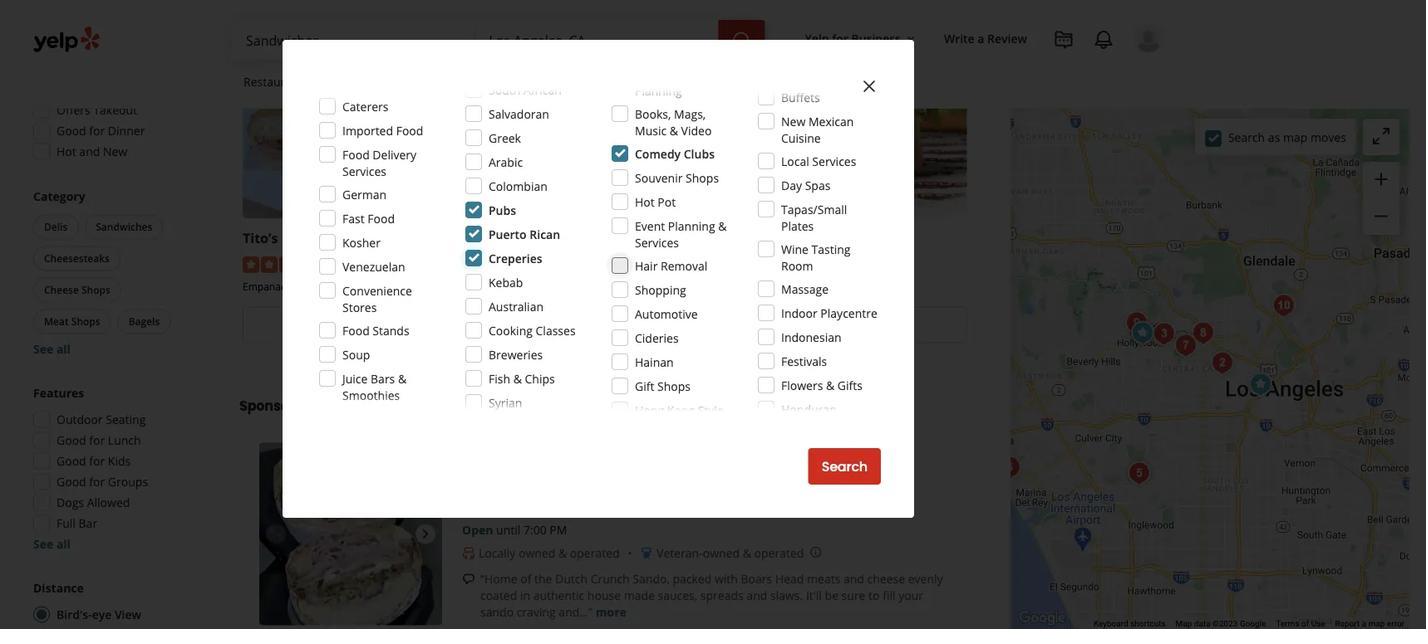 Task type: describe. For each thing, give the bounding box(es) containing it.
0 horizontal spatial in
[[352, 344, 363, 360]]

hair removal
[[635, 258, 708, 274]]

comedy clubs
[[635, 146, 715, 162]]

indoor playcentre
[[781, 305, 877, 321]]

gift
[[635, 379, 654, 394]]

operated for locally owned & operated
[[570, 546, 620, 562]]

group containing features
[[28, 385, 206, 553]]

4.8 star rating image
[[489, 257, 578, 274]]

cuisine
[[781, 130, 821, 146]]

open for open
[[798, 344, 829, 360]]

event inside the 'event planning & services'
[[635, 218, 665, 234]]

reviews) for order now
[[388, 256, 432, 272]]

ghost sando shop image inside "map" region
[[1126, 317, 1159, 350]]

0 vertical spatial pm
[[640, 344, 657, 360]]

& up dutch
[[558, 546, 567, 562]]

16 speech v2 image
[[462, 574, 475, 587]]

1 horizontal spatial view
[[561, 316, 592, 335]]

food delivery services
[[342, 147, 416, 179]]

automotive
[[635, 306, 698, 322]]

shop
[[575, 230, 608, 247]]

map
[[1176, 620, 1192, 630]]

option group containing distance
[[28, 581, 206, 630]]

16 info v2 image
[[366, 400, 379, 413]]

tito's market link
[[243, 230, 330, 247]]

bagels
[[129, 315, 160, 329]]

venezuelan
[[342, 259, 405, 275]]

takeout
[[93, 102, 137, 118]]

cheese
[[867, 572, 905, 587]]

sauces,
[[658, 588, 697, 604]]

auto services
[[488, 74, 561, 89]]

ggiata delicatessen image
[[1187, 317, 1220, 350]]

day
[[781, 177, 802, 193]]

south african
[[489, 82, 562, 98]]

fill
[[883, 588, 896, 604]]

outdoor
[[57, 412, 103, 428]]

"home
[[480, 572, 517, 587]]

sando,
[[633, 572, 670, 587]]

and…"
[[559, 605, 593, 621]]

wax paper - los angeles image
[[1267, 290, 1301, 323]]

notifications image
[[1094, 30, 1114, 50]]

tapas/small
[[781, 202, 847, 217]]

closes
[[313, 344, 349, 360]]

hot pot
[[635, 194, 676, 210]]

& inside books, mags, music & video
[[670, 123, 678, 138]]

imported food
[[342, 123, 423, 138]]

yelp for business button
[[798, 23, 924, 53]]

map for error
[[1369, 620, 1385, 630]]

shops for gift shops
[[657, 379, 691, 394]]

shops for souvenir shops
[[686, 170, 719, 186]]

indoor
[[781, 305, 818, 321]]

honduran
[[781, 402, 837, 418]]

cooking
[[489, 323, 533, 339]]

1 horizontal spatial fast
[[822, 280, 841, 294]]

slideshow element
[[259, 444, 442, 626]]

all about the bread image
[[1144, 317, 1178, 350]]

& up the boars
[[743, 546, 751, 562]]

chips
[[525, 371, 555, 387]]

search image
[[732, 31, 752, 51]]

brothers sandwich shop image
[[1206, 347, 1239, 380]]

good for groups
[[57, 475, 148, 490]]

suggested
[[33, 13, 92, 29]]

ghost sando shop link
[[489, 230, 608, 247]]

firehouse subs image
[[1244, 369, 1277, 402]]

party & event planning
[[635, 66, 708, 98]]

4.3
[[339, 256, 356, 272]]

& inside juice bars & smoothies
[[398, 371, 407, 387]]

stands
[[373, 323, 409, 339]]

cheesesteaks button
[[33, 246, 120, 271]]

local
[[781, 153, 809, 169]]

0 vertical spatial and
[[79, 144, 100, 160]]

all for features
[[56, 537, 71, 553]]

tapas/small plates
[[781, 202, 847, 234]]

slaws.
[[770, 588, 803, 604]]

closes in 50 min
[[313, 344, 405, 360]]

0 vertical spatial 7:00
[[614, 344, 637, 360]]

larchmont village wine spirits & cheese image
[[1169, 330, 1203, 363]]

map region
[[993, 20, 1426, 630]]

party
[[635, 66, 663, 82]]

for for groups
[[89, 475, 105, 490]]

projects image
[[1054, 30, 1074, 50]]

hot for hot pot
[[635, 194, 655, 210]]

zoom in image
[[1371, 170, 1391, 189]]

open now
[[57, 40, 114, 56]]

services inside the 'event planning & services'
[[635, 235, 679, 251]]

cheese shops
[[44, 283, 110, 297]]

planning inside party & event planning
[[635, 83, 682, 98]]

©2023
[[1213, 620, 1238, 630]]

3.7 star rating image
[[734, 257, 824, 274]]

gifts
[[838, 378, 863, 394]]

cafe
[[635, 419, 659, 435]]

firehouse subs
[[734, 230, 834, 247]]

mexican
[[809, 113, 854, 129]]

be
[[825, 588, 839, 604]]

shops for cheese shops
[[81, 283, 110, 297]]

operated for veteran-owned & operated
[[754, 546, 804, 562]]

hot for hot and new
[[57, 144, 76, 160]]

owned for locally
[[519, 546, 555, 562]]

massage
[[781, 281, 829, 297]]

& inside party & event planning
[[666, 66, 675, 82]]

services inside 'food delivery services'
[[342, 163, 386, 179]]

sandwiches button
[[85, 215, 163, 240]]

16 veteran owned v2 image
[[640, 547, 653, 561]]

convenience stores
[[342, 283, 412, 315]]

zoom out image
[[1371, 206, 1391, 226]]

write a review
[[944, 30, 1027, 46]]

for for kids
[[89, 454, 105, 470]]

order
[[325, 316, 362, 335]]

sandwiches inside button
[[96, 220, 152, 234]]

all for category
[[56, 342, 71, 357]]

auto services link
[[475, 60, 598, 108]]

mags,
[[674, 106, 706, 122]]

boars
[[741, 572, 772, 587]]

syrian
[[489, 395, 522, 411]]

tito's
[[243, 230, 278, 247]]

firehouse subs link
[[734, 230, 834, 247]]

music
[[635, 123, 667, 138]]

fish & chips
[[489, 371, 555, 387]]

soup
[[342, 347, 370, 363]]

greek
[[489, 130, 521, 146]]

subs
[[803, 230, 834, 247]]

reviews) for get directions
[[870, 256, 915, 272]]

16 chevron down v2 image
[[904, 32, 917, 45]]

indonesian
[[781, 330, 842, 345]]

see for category
[[33, 342, 53, 357]]

empanadas, argentine, sandwiches
[[243, 280, 407, 294]]

ghost sando shop image
[[1126, 317, 1159, 350]]

view website
[[561, 316, 649, 335]]

next image
[[416, 525, 435, 545]]

restaurants
[[244, 74, 309, 89]]

convenience
[[342, 283, 412, 299]]

business
[[851, 30, 901, 46]]

good for good for kids
[[57, 454, 86, 470]]

delis inside button
[[44, 220, 68, 234]]

coated
[[480, 588, 517, 604]]

flowers
[[781, 378, 823, 394]]

see all button for features
[[33, 537, 71, 553]]

food inside 'food delivery services'
[[342, 147, 370, 162]]

video
[[681, 123, 712, 138]]

0 horizontal spatial pm
[[550, 523, 567, 538]]

sponsored
[[239, 397, 311, 416]]

see all button for category
[[33, 342, 71, 357]]

authentic
[[533, 588, 584, 604]]

search dialog
[[0, 0, 1426, 630]]

2 vertical spatial and
[[747, 588, 767, 604]]

classes
[[536, 323, 576, 339]]

16 locally owned v2 image
[[462, 547, 475, 561]]



Task type: vqa. For each thing, say whether or not it's contained in the screenshot.
2nd Virtual from right
no



Task type: locate. For each thing, give the bounding box(es) containing it.
1 vertical spatial search
[[822, 458, 868, 477]]

services inside business categories element
[[517, 74, 561, 89]]

for for business
[[832, 30, 848, 46]]

0 vertical spatial view
[[561, 316, 592, 335]]

owned
[[519, 546, 555, 562], [703, 546, 740, 562]]

0 vertical spatial now
[[89, 40, 114, 56]]

until
[[586, 344, 611, 360], [496, 523, 521, 538]]

event up the mags,
[[678, 66, 708, 82]]

head
[[775, 572, 804, 587]]

pm up gift
[[640, 344, 657, 360]]

flowers & gifts
[[781, 378, 863, 394]]

view left website
[[561, 316, 592, 335]]

to
[[869, 588, 880, 604]]

1 vertical spatial sandwiches
[[353, 280, 407, 294]]

min
[[383, 344, 405, 360]]

1 see all from the top
[[33, 342, 71, 357]]

good down 'outdoor'
[[57, 433, 86, 449]]

see all for category
[[33, 342, 71, 357]]

and down good for dinner
[[79, 144, 100, 160]]

search for search
[[822, 458, 868, 477]]

now down the suggested at the left top of the page
[[89, 40, 114, 56]]

salvadoran
[[489, 106, 549, 122]]

and down the boars
[[747, 588, 767, 604]]

mike's deli image
[[1123, 458, 1156, 491], [1123, 458, 1156, 491]]

(1.2k
[[359, 256, 385, 272]]

0 horizontal spatial open
[[57, 40, 86, 56]]

1 vertical spatial of
[[1302, 620, 1309, 630]]

review
[[987, 30, 1027, 46]]

terms of use
[[1276, 620, 1325, 630]]

souvenir shops
[[635, 170, 719, 186]]

0 horizontal spatial now
[[89, 40, 114, 56]]

1 horizontal spatial reviews)
[[631, 256, 676, 272]]

now
[[89, 40, 114, 56], [365, 316, 393, 335]]

open up '16 locally owned v2' icon
[[462, 523, 493, 538]]

search
[[1228, 129, 1265, 145], [822, 458, 868, 477]]

1 see all button from the top
[[33, 342, 71, 357]]

0 vertical spatial sandwiches
[[96, 220, 152, 234]]

None search field
[[233, 20, 768, 60]]

sandwiches up cheesesteaks
[[96, 220, 152, 234]]

food down german
[[368, 211, 395, 226]]

of for "home
[[520, 572, 531, 587]]

new down dinner
[[103, 144, 127, 160]]

offers takeout
[[57, 102, 137, 118]]

planning down party
[[635, 83, 682, 98]]

1 horizontal spatial search
[[1228, 129, 1265, 145]]

cheesesteaks
[[44, 252, 110, 266]]

7:00 up locally owned & operated
[[524, 523, 547, 538]]

1 horizontal spatial ghost sando shop image
[[1126, 317, 1159, 350]]

ghost sando shop
[[489, 230, 608, 247]]

0 horizontal spatial reviews)
[[388, 256, 432, 272]]

see up distance
[[33, 537, 53, 553]]

0 horizontal spatial map
[[1283, 129, 1308, 145]]

food up delivery
[[396, 123, 423, 138]]

group
[[28, 13, 206, 165], [1363, 162, 1400, 235], [30, 188, 206, 358], [28, 385, 206, 553]]

0 vertical spatial a
[[978, 30, 984, 46]]

australian
[[489, 299, 544, 315]]

style
[[698, 403, 724, 418]]

0 vertical spatial delis
[[44, 220, 68, 234]]

& right 24 chevron down v2 image
[[666, 66, 675, 82]]

good down the good for lunch
[[57, 454, 86, 470]]

1 vertical spatial planning
[[668, 218, 715, 234]]

0 horizontal spatial sandwiches
[[96, 220, 152, 234]]

sandwiches down venezuelan
[[353, 280, 407, 294]]

1 vertical spatial hot
[[635, 194, 655, 210]]

planning down pot
[[668, 218, 715, 234]]

3 reviews) from the left
[[870, 256, 915, 272]]

& left gifts
[[826, 378, 835, 394]]

tasting
[[812, 241, 851, 257]]

restaurants link
[[230, 60, 345, 108]]

1 vertical spatial event
[[635, 218, 665, 234]]

clubs
[[684, 146, 715, 162]]

1 horizontal spatial a
[[1362, 620, 1366, 630]]

0 vertical spatial map
[[1283, 129, 1308, 145]]

0 horizontal spatial sandwiches,
[[489, 280, 546, 294]]

map right the as
[[1283, 129, 1308, 145]]

1 vertical spatial pm
[[550, 523, 567, 538]]

good for dinner
[[57, 123, 145, 139]]

0 horizontal spatial operated
[[570, 546, 620, 562]]

event planning & services
[[635, 218, 727, 251]]

good for good for lunch
[[57, 433, 86, 449]]

see all down meat
[[33, 342, 71, 357]]

1 horizontal spatial 7:00
[[614, 344, 637, 360]]

0 horizontal spatial hot
[[57, 144, 76, 160]]

1 vertical spatial all
[[56, 537, 71, 553]]

a for write
[[978, 30, 984, 46]]

(53
[[850, 256, 867, 272]]

& right bars
[[398, 371, 407, 387]]

user actions element
[[792, 21, 1187, 123]]

new mexican cuisine
[[781, 113, 854, 146]]

delis button
[[33, 215, 78, 240]]

1 vertical spatial 7:00
[[524, 523, 547, 538]]

sandwiches, up australian
[[489, 280, 546, 294]]

search left the as
[[1228, 129, 1265, 145]]

2 see all button from the top
[[33, 537, 71, 553]]

hot left pot
[[635, 194, 655, 210]]

of left the
[[520, 572, 531, 587]]

1 horizontal spatial event
[[678, 66, 708, 82]]

0 vertical spatial open
[[57, 40, 86, 56]]

see all for features
[[33, 537, 71, 553]]

hong kong style cafe
[[635, 403, 724, 435]]

reviews) right (53
[[870, 256, 915, 272]]

see all down 'full'
[[33, 537, 71, 553]]

see down meat
[[33, 342, 53, 357]]

delis down 4.8 star rating image
[[548, 280, 571, 294]]

good for good for dinner
[[57, 123, 86, 139]]

1 vertical spatial now
[[365, 316, 393, 335]]

hot inside search dialog
[[635, 194, 655, 210]]

of for terms
[[1302, 620, 1309, 630]]

0 horizontal spatial event
[[635, 218, 665, 234]]

fast down 3.7
[[822, 280, 841, 294]]

7:00
[[614, 344, 637, 360], [524, 523, 547, 538]]

previous image
[[266, 525, 286, 545]]

operated up 'crunch'
[[570, 546, 620, 562]]

good for good for groups
[[57, 475, 86, 490]]

google image
[[1015, 608, 1070, 630]]

0 horizontal spatial a
[[978, 30, 984, 46]]

hong
[[635, 403, 664, 418]]

0 vertical spatial new
[[781, 113, 806, 129]]

pm up locally owned & operated
[[550, 523, 567, 538]]

1 horizontal spatial delis
[[548, 280, 571, 294]]

0 horizontal spatial until
[[496, 523, 521, 538]]

1 reviews) from the left
[[388, 256, 432, 272]]

see for features
[[33, 537, 53, 553]]

0 vertical spatial see all
[[33, 342, 71, 357]]

0 horizontal spatial of
[[520, 572, 531, 587]]

search down honduran on the right bottom of the page
[[822, 458, 868, 477]]

close image
[[859, 77, 879, 96]]

0 vertical spatial event
[[678, 66, 708, 82]]

1 see from the top
[[33, 342, 53, 357]]

business categories element
[[230, 60, 1164, 108]]

delis, sandwiches, fast food
[[734, 280, 867, 294]]

shops right meat
[[71, 315, 100, 329]]

map data ©2023 google
[[1176, 620, 1266, 630]]

arabic
[[489, 154, 523, 170]]

1 horizontal spatial new
[[781, 113, 806, 129]]

0 horizontal spatial owned
[[519, 546, 555, 562]]

new inside new mexican cuisine
[[781, 113, 806, 129]]

for down the good for lunch
[[89, 454, 105, 470]]

for for lunch
[[89, 433, 105, 449]]

1 all from the top
[[56, 342, 71, 357]]

get directions
[[805, 316, 896, 335]]

a right write
[[978, 30, 984, 46]]

2 good from the top
[[57, 433, 86, 449]]

until up locally
[[496, 523, 521, 538]]

craving
[[517, 605, 556, 621]]

and up "sure"
[[844, 572, 864, 587]]

1 horizontal spatial pm
[[640, 344, 657, 360]]

imported
[[342, 123, 393, 138]]

map
[[1283, 129, 1308, 145], [1369, 620, 1385, 630]]

bars
[[371, 371, 395, 387]]

pubs
[[489, 202, 516, 218]]

day spas
[[781, 177, 831, 193]]

& left video
[[670, 123, 678, 138]]

1 good from the top
[[57, 123, 86, 139]]

0 vertical spatial of
[[520, 572, 531, 587]]

1 owned from the left
[[519, 546, 555, 562]]

search inside button
[[822, 458, 868, 477]]

fast up "kosher"
[[342, 211, 365, 226]]

google
[[1240, 620, 1266, 630]]

1 vertical spatial ghost sando shop image
[[259, 444, 442, 626]]

0 vertical spatial in
[[352, 344, 363, 360]]

1 horizontal spatial operated
[[754, 546, 804, 562]]

1 horizontal spatial until
[[586, 344, 611, 360]]

0 vertical spatial all
[[56, 342, 71, 357]]

0 horizontal spatial search
[[822, 458, 868, 477]]

2 all from the top
[[56, 537, 71, 553]]

now for open now
[[89, 40, 114, 56]]

1 vertical spatial see all
[[33, 537, 71, 553]]

3 good from the top
[[57, 454, 86, 470]]

24 chevron down v2 image
[[643, 72, 663, 92]]

2 reviews) from the left
[[631, 256, 676, 272]]

order now link
[[243, 307, 475, 344]]

for for dinner
[[89, 123, 105, 139]]

website
[[596, 316, 649, 335]]

1 vertical spatial a
[[1362, 620, 1366, 630]]

0 vertical spatial ghost sando shop image
[[1126, 317, 1159, 350]]

food up closes in 50 min
[[342, 323, 370, 339]]

bird's-
[[57, 608, 92, 623]]

0 vertical spatial fast
[[342, 211, 365, 226]]

open for open now
[[57, 40, 86, 56]]

1 horizontal spatial sandwiches
[[353, 280, 407, 294]]

shops down clubs
[[686, 170, 719, 186]]

event down hot pot
[[635, 218, 665, 234]]

operated up head on the bottom right
[[754, 546, 804, 562]]

0 vertical spatial see all button
[[33, 342, 71, 357]]

reviews) up shopping
[[631, 256, 676, 272]]

pm
[[640, 344, 657, 360], [550, 523, 567, 538]]

write a review link
[[937, 23, 1034, 53]]

1 vertical spatial until
[[496, 523, 521, 538]]

for inside button
[[832, 30, 848, 46]]

1 horizontal spatial in
[[520, 588, 530, 604]]

juice bars & smoothies
[[342, 371, 407, 404]]

& inside the 'event planning & services'
[[718, 218, 727, 234]]

expand map image
[[1371, 126, 1391, 146]]

owned up with
[[703, 546, 740, 562]]

see all button down 'full'
[[33, 537, 71, 553]]

1 vertical spatial fast
[[822, 280, 841, 294]]

shops
[[686, 170, 719, 186], [81, 283, 110, 297], [71, 315, 100, 329], [657, 379, 691, 394]]

2 owned from the left
[[703, 546, 740, 562]]

food stands
[[342, 323, 409, 339]]

meat
[[44, 315, 69, 329]]

good down offers
[[57, 123, 86, 139]]

books,
[[635, 106, 671, 122]]

0 vertical spatial hot
[[57, 144, 76, 160]]

until down the view website
[[586, 344, 611, 360]]

2 operated from the left
[[754, 546, 804, 562]]

open down the suggested at the left top of the page
[[57, 40, 86, 56]]

1 operated from the left
[[570, 546, 620, 562]]

all down 'full'
[[56, 537, 71, 553]]

moves
[[1311, 129, 1346, 145]]

for right yelp
[[832, 30, 848, 46]]

in up craving at the left of the page
[[520, 588, 530, 604]]

good for lunch
[[57, 433, 141, 449]]

map for moves
[[1283, 129, 1308, 145]]

0 vertical spatial until
[[586, 344, 611, 360]]

2 see from the top
[[33, 537, 53, 553]]

hot down good for dinner
[[57, 144, 76, 160]]

group containing category
[[30, 188, 206, 358]]

open down "get"
[[798, 344, 829, 360]]

see all button down meat
[[33, 342, 71, 357]]

directions
[[831, 316, 896, 335]]

more
[[611, 74, 640, 89]]

oui melrose image
[[1148, 318, 1181, 351]]

allowed
[[87, 495, 130, 511]]

room
[[781, 258, 813, 274]]

& left 'firehouse'
[[718, 218, 727, 234]]

0 horizontal spatial and
[[79, 144, 100, 160]]

1 vertical spatial see
[[33, 537, 53, 553]]

1 sandwiches, from the left
[[489, 280, 546, 294]]

4.3 star rating image
[[243, 257, 332, 274]]

in
[[352, 344, 363, 360], [520, 588, 530, 604]]

open
[[57, 40, 86, 56], [798, 344, 829, 360], [462, 523, 493, 538]]

fast inside search dialog
[[342, 211, 365, 226]]

open until 7:00 pm
[[462, 523, 567, 538]]

all'antico vinaio image
[[993, 452, 1026, 485]]

shops up kong
[[657, 379, 691, 394]]

0 horizontal spatial view
[[115, 608, 141, 623]]

1 horizontal spatial hot
[[635, 194, 655, 210]]

2 vertical spatial open
[[462, 523, 493, 538]]

as
[[1268, 129, 1280, 145]]

1 horizontal spatial owned
[[703, 546, 740, 562]]

in left '50'
[[352, 344, 363, 360]]

1 horizontal spatial open
[[462, 523, 493, 538]]

0 horizontal spatial new
[[103, 144, 127, 160]]

shops right cheese
[[81, 283, 110, 297]]

1 vertical spatial view
[[115, 608, 141, 623]]

0 horizontal spatial delis
[[44, 220, 68, 234]]

sando
[[480, 605, 514, 621]]

event inside party & event planning
[[678, 66, 708, 82]]

food down (53
[[843, 280, 867, 294]]

1 horizontal spatial now
[[365, 316, 393, 335]]

now down convenience stores
[[365, 316, 393, 335]]

1 vertical spatial map
[[1369, 620, 1385, 630]]

1 horizontal spatial sandwiches,
[[762, 280, 819, 294]]

0 horizontal spatial ghost sando shop image
[[259, 444, 442, 626]]

map left the error
[[1369, 620, 1385, 630]]

new up cuisine
[[781, 113, 806, 129]]

for up good for kids
[[89, 433, 105, 449]]

all down meat
[[56, 342, 71, 357]]

owned for veteran-
[[703, 546, 740, 562]]

0 horizontal spatial fast
[[342, 211, 365, 226]]

view right eye at left
[[115, 608, 141, 623]]

meats
[[807, 572, 841, 587]]

0 horizontal spatial 7:00
[[524, 523, 547, 538]]

bagels button
[[118, 310, 171, 335]]

2 horizontal spatial open
[[798, 344, 829, 360]]

in inside "home of the dutch crunch sando, packed with boars head meats and cheese evenly coated in authentic house made sauces, spreads and slaws. it'll be sure to fill your sando craving and…"
[[520, 588, 530, 604]]

owned up the
[[519, 546, 555, 562]]

operated
[[570, 546, 620, 562], [754, 546, 804, 562]]

info icon image
[[809, 546, 822, 560], [809, 546, 822, 560]]

full bar
[[57, 516, 97, 532]]

search for search as map moves
[[1228, 129, 1265, 145]]

planning inside the 'event planning & services'
[[668, 218, 715, 234]]

offers
[[57, 102, 90, 118]]

of inside "home of the dutch crunch sando, packed with boars head meats and cheese evenly coated in authentic house made sauces, spreads and slaws. it'll be sure to fill your sando craving and…"
[[520, 572, 531, 587]]

0 vertical spatial see
[[33, 342, 53, 357]]

1 horizontal spatial of
[[1302, 620, 1309, 630]]

features
[[33, 386, 84, 401]]

7:00 down website
[[614, 344, 637, 360]]

1 vertical spatial in
[[520, 588, 530, 604]]

1 vertical spatial and
[[844, 572, 864, 587]]

seating
[[106, 412, 146, 428]]

cheese shops button
[[33, 278, 121, 303]]

kong
[[667, 403, 695, 418]]

open for open until 7:00 pm
[[462, 523, 493, 538]]

4 good from the top
[[57, 475, 86, 490]]

2 sandwiches, from the left
[[762, 280, 819, 294]]

food down 'imported'
[[342, 147, 370, 162]]

for down offers takeout
[[89, 123, 105, 139]]

1 horizontal spatial map
[[1369, 620, 1385, 630]]

shops for meat shops
[[71, 315, 100, 329]]

ggiata - west hollywood image
[[1120, 307, 1154, 340]]

delivery
[[373, 147, 416, 162]]

ghost sando shop image
[[1126, 317, 1159, 350], [259, 444, 442, 626]]

now for order now
[[365, 316, 393, 335]]

of
[[520, 572, 531, 587], [1302, 620, 1309, 630]]

group containing suggested
[[28, 13, 206, 165]]

option group
[[28, 581, 206, 630]]

of left use
[[1302, 620, 1309, 630]]

bar
[[79, 516, 97, 532]]

1 vertical spatial delis
[[548, 280, 571, 294]]

a right the report
[[1362, 620, 1366, 630]]

use
[[1311, 620, 1325, 630]]

2 see all from the top
[[33, 537, 71, 553]]

sandwiches, down room
[[762, 280, 819, 294]]

good up dogs at the left
[[57, 475, 86, 490]]

report a map error link
[[1335, 620, 1405, 630]]

view
[[561, 316, 592, 335], [115, 608, 141, 623]]

for down good for kids
[[89, 475, 105, 490]]

reviews) right (1.2k
[[388, 256, 432, 272]]

a for report
[[1362, 620, 1366, 630]]

african
[[524, 82, 562, 98]]

1 vertical spatial new
[[103, 144, 127, 160]]

puerto
[[489, 226, 527, 242]]

colombian
[[489, 178, 548, 194]]

1 horizontal spatial and
[[747, 588, 767, 604]]

0 vertical spatial search
[[1228, 129, 1265, 145]]

delis down category
[[44, 220, 68, 234]]

1 vertical spatial see all button
[[33, 537, 71, 553]]

& right fish
[[513, 371, 522, 387]]

2 horizontal spatial reviews)
[[870, 256, 915, 272]]

1 vertical spatial open
[[798, 344, 829, 360]]

south
[[489, 82, 520, 98]]

0 vertical spatial planning
[[635, 83, 682, 98]]

2 horizontal spatial and
[[844, 572, 864, 587]]

groups
[[108, 475, 148, 490]]



